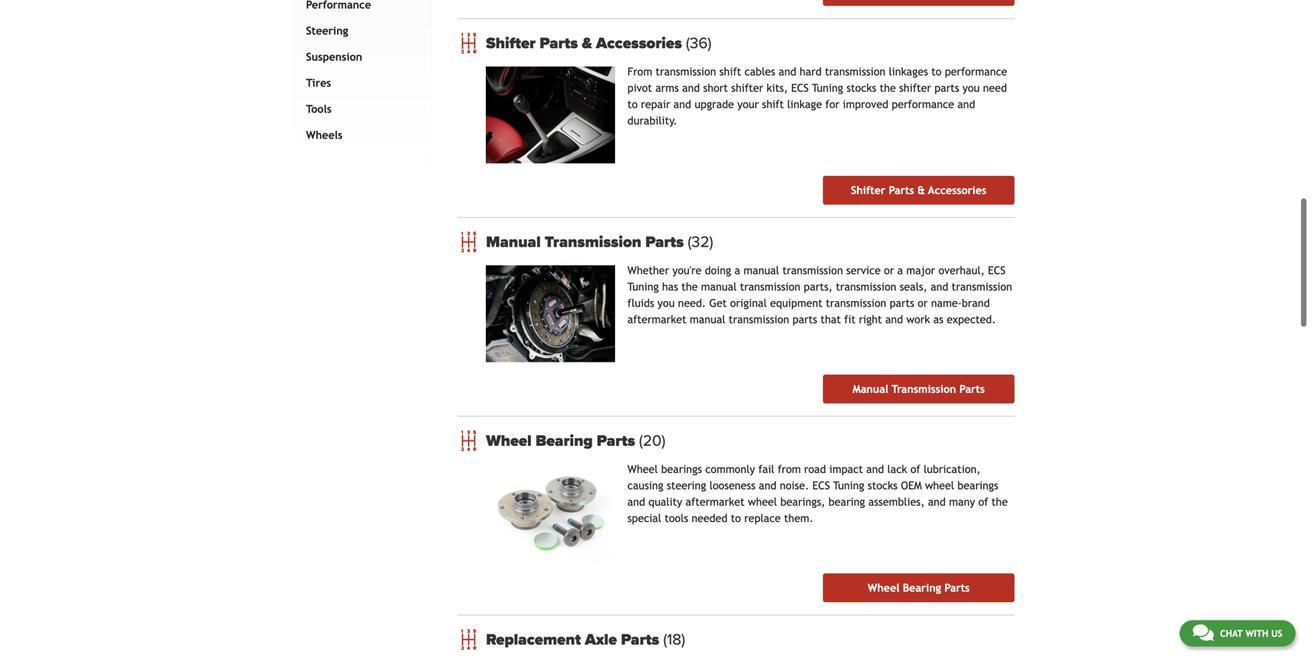 Task type: vqa. For each thing, say whether or not it's contained in the screenshot.
topmost vehicle
no



Task type: describe. For each thing, give the bounding box(es) containing it.
linkage
[[788, 98, 823, 111]]

aftermarket inside wheel bearings commonly fail from road impact and lack of lubrication, causing steering looseness and noise. ecs tuning stocks oem wheel bearings and quality aftermarket wheel bearings, bearing assemblies, and many of the special tools needed to replace them.
[[686, 496, 745, 509]]

your
[[738, 98, 759, 111]]

that
[[821, 314, 841, 326]]

transmission up improved at the top of page
[[825, 65, 886, 78]]

from transmission shift cables and hard transmission linkages to performance pivot arms and short shifter kits, ecs tuning stocks the shifter parts you need to repair and upgrade your shift linkage for improved performance and durability.
[[628, 65, 1008, 127]]

durability.
[[628, 115, 678, 127]]

wheels
[[306, 129, 343, 141]]

name-
[[932, 297, 962, 310]]

0 vertical spatial shifter parts & accessories link
[[486, 34, 1015, 53]]

short
[[704, 82, 728, 94]]

needed
[[692, 513, 728, 525]]

wheel inside wheel bearings commonly fail from road impact and lack of lubrication, causing steering looseness and noise. ecs tuning stocks oem wheel bearings and quality aftermarket wheel bearings, bearing assemblies, and many of the special tools needed to replace them.
[[628, 464, 658, 476]]

suspension
[[306, 50, 363, 63]]

1 horizontal spatial shift
[[762, 98, 784, 111]]

0 vertical spatial wheel
[[926, 480, 955, 492]]

tools
[[665, 513, 689, 525]]

transmission down the original
[[729, 314, 790, 326]]

0 vertical spatial shift
[[720, 65, 742, 78]]

steering link
[[303, 18, 416, 44]]

replacement
[[486, 631, 581, 650]]

oem
[[901, 480, 922, 492]]

0 vertical spatial bearings
[[661, 464, 702, 476]]

fit
[[845, 314, 856, 326]]

transmission up the original
[[740, 281, 801, 293]]

aftermarket inside whether you're doing a manual transmission service or a major overhaul, ecs tuning has the manual transmission parts, transmission seals, and transmission fluids you need. get original equipment transmission parts or name-brand aftermarket manual transmission parts that fit right and work as expected.
[[628, 314, 687, 326]]

looseness
[[710, 480, 756, 492]]

tires
[[306, 77, 331, 89]]

as
[[934, 314, 944, 326]]

brand
[[962, 297, 990, 310]]

linkages
[[889, 65, 929, 78]]

1 horizontal spatial bearing
[[903, 582, 942, 595]]

pivot
[[628, 82, 653, 94]]

work
[[907, 314, 931, 326]]

0 horizontal spatial accessories
[[596, 34, 682, 53]]

1 vertical spatial shifter parts & accessories link
[[823, 176, 1015, 205]]

commonly
[[706, 464, 755, 476]]

upgrade
[[695, 98, 734, 111]]

1 vertical spatial shifter parts & accessories
[[851, 184, 987, 197]]

stocks for shifter parts & accessories
[[847, 82, 877, 94]]

transmission down service
[[836, 281, 897, 293]]

improved
[[843, 98, 889, 111]]

axle
[[585, 631, 617, 650]]

whether
[[628, 265, 670, 277]]

0 vertical spatial performance
[[945, 65, 1008, 78]]

2 shifter from the left
[[900, 82, 932, 94]]

them.
[[785, 513, 814, 525]]

0 horizontal spatial bearing
[[536, 432, 593, 451]]

us
[[1272, 629, 1283, 640]]

the inside from transmission shift cables and hard transmission linkages to performance pivot arms and short shifter kits, ecs tuning stocks the shifter parts you need to repair and upgrade your shift linkage for improved performance and durability.
[[880, 82, 896, 94]]

arms
[[656, 82, 679, 94]]

1 vertical spatial or
[[918, 297, 928, 310]]

fail
[[759, 464, 775, 476]]

bearing
[[829, 496, 866, 509]]

need.
[[678, 297, 706, 310]]

shifter parts & accessories thumbnail image image
[[486, 67, 615, 164]]

comments image
[[1193, 624, 1214, 643]]

noise.
[[780, 480, 810, 492]]

causing
[[628, 480, 664, 492]]

0 vertical spatial wheel bearing parts link
[[486, 432, 1015, 451]]

parts,
[[804, 281, 833, 293]]

1 vertical spatial wheel bearing parts link
[[823, 574, 1015, 603]]

2 vertical spatial parts
[[793, 314, 818, 326]]

chat
[[1221, 629, 1243, 640]]

replace
[[745, 513, 781, 525]]

manual for the bottommost manual transmission parts link
[[853, 383, 889, 396]]

transmission up the brand
[[952, 281, 1013, 293]]

with
[[1246, 629, 1269, 640]]

steering
[[306, 24, 348, 37]]

suspension link
[[303, 44, 416, 70]]

kits,
[[767, 82, 788, 94]]

to inside wheel bearings commonly fail from road impact and lack of lubrication, causing steering looseness and noise. ecs tuning stocks oem wheel bearings and quality aftermarket wheel bearings, bearing assemblies, and many of the special tools needed to replace them.
[[731, 513, 741, 525]]

fluids
[[628, 297, 655, 310]]

replacement axle parts link
[[486, 631, 1015, 650]]

1 vertical spatial &
[[918, 184, 926, 197]]

the inside whether you're doing a manual transmission service or a major overhaul, ecs tuning has the manual transmission parts, transmission seals, and transmission fluids you need. get original equipment transmission parts or name-brand aftermarket manual transmission parts that fit right and work as expected.
[[682, 281, 698, 293]]

tires link
[[303, 70, 416, 96]]

impact
[[830, 464, 863, 476]]

from
[[778, 464, 801, 476]]

1 vertical spatial shifter
[[851, 184, 886, 197]]

wheels link
[[303, 122, 416, 148]]

manual transmission parts for manual transmission parts link to the top
[[486, 233, 688, 252]]



Task type: locate. For each thing, give the bounding box(es) containing it.
has
[[662, 281, 679, 293]]

1 horizontal spatial parts
[[890, 297, 915, 310]]

manual down get
[[690, 314, 726, 326]]

tuning up bearing
[[834, 480, 865, 492]]

0 vertical spatial or
[[884, 265, 895, 277]]

0 vertical spatial bearing
[[536, 432, 593, 451]]

0 vertical spatial shifter parts & accessories
[[486, 34, 686, 53]]

0 horizontal spatial &
[[582, 34, 592, 53]]

manual transmission parts down work
[[853, 383, 985, 396]]

0 vertical spatial to
[[932, 65, 942, 78]]

bearing
[[536, 432, 593, 451], [903, 582, 942, 595]]

manual transmission parts link
[[486, 233, 1015, 252], [823, 375, 1015, 404]]

to right needed
[[731, 513, 741, 525]]

expected.
[[947, 314, 997, 326]]

0 vertical spatial manual transmission parts link
[[486, 233, 1015, 252]]

parts down seals,
[[890, 297, 915, 310]]

a left major
[[898, 265, 904, 277]]

2 vertical spatial manual
[[690, 314, 726, 326]]

0 vertical spatial manual
[[744, 265, 780, 277]]

quality
[[649, 496, 683, 509]]

2 horizontal spatial to
[[932, 65, 942, 78]]

of
[[911, 464, 921, 476], [979, 496, 989, 509]]

0 horizontal spatial or
[[884, 265, 895, 277]]

tuning up for
[[812, 82, 844, 94]]

assemblies,
[[869, 496, 925, 509]]

1 vertical spatial transmission
[[892, 383, 957, 396]]

1 vertical spatial parts
[[890, 297, 915, 310]]

performance down linkages
[[892, 98, 955, 111]]

or
[[884, 265, 895, 277], [918, 297, 928, 310]]

1 vertical spatial wheel
[[748, 496, 778, 509]]

transmission inside manual transmission parts link
[[892, 383, 957, 396]]

0 vertical spatial you
[[963, 82, 980, 94]]

aftermarket up needed
[[686, 496, 745, 509]]

parts inside from transmission shift cables and hard transmission linkages to performance pivot arms and short shifter kits, ecs tuning stocks the shifter parts you need to repair and upgrade your shift linkage for improved performance and durability.
[[935, 82, 960, 94]]

ecs inside wheel bearings commonly fail from road impact and lack of lubrication, causing steering looseness and noise. ecs tuning stocks oem wheel bearings and quality aftermarket wheel bearings, bearing assemblies, and many of the special tools needed to replace them.
[[813, 480, 830, 492]]

the down linkages
[[880, 82, 896, 94]]

steering
[[667, 480, 707, 492]]

wheel down lubrication,
[[926, 480, 955, 492]]

parts down equipment
[[793, 314, 818, 326]]

transmission down work
[[892, 383, 957, 396]]

manual transmission parts thumbnail image image
[[486, 266, 615, 363]]

0 vertical spatial manual transmission parts
[[486, 233, 688, 252]]

0 horizontal spatial wheel bearing parts
[[486, 432, 639, 451]]

0 vertical spatial wheel
[[486, 432, 532, 451]]

ecs inside from transmission shift cables and hard transmission linkages to performance pivot arms and short shifter kits, ecs tuning stocks the shifter parts you need to repair and upgrade your shift linkage for improved performance and durability.
[[792, 82, 809, 94]]

tuning
[[812, 82, 844, 94], [628, 281, 659, 293], [834, 480, 865, 492]]

wheel bearing parts for wheel bearing parts link to the bottom
[[868, 582, 970, 595]]

manual up the original
[[744, 265, 780, 277]]

0 vertical spatial manual
[[486, 233, 541, 252]]

tuning for shifter parts & accessories
[[812, 82, 844, 94]]

chat with us link
[[1180, 621, 1296, 647]]

right
[[859, 314, 883, 326]]

0 horizontal spatial you
[[658, 297, 675, 310]]

accessories
[[596, 34, 682, 53], [929, 184, 987, 197]]

stocks up assemblies,
[[868, 480, 898, 492]]

0 vertical spatial transmission
[[545, 233, 642, 252]]

1 vertical spatial shift
[[762, 98, 784, 111]]

manual transmission parts
[[486, 233, 688, 252], [853, 383, 985, 396]]

1 vertical spatial accessories
[[929, 184, 987, 197]]

1 vertical spatial stocks
[[868, 480, 898, 492]]

original
[[731, 297, 767, 310]]

wheel up replace
[[748, 496, 778, 509]]

manual transmission parts for the bottommost manual transmission parts link
[[853, 383, 985, 396]]

1 vertical spatial the
[[682, 281, 698, 293]]

transmission up the arms at the top of the page
[[656, 65, 717, 78]]

transmission for manual transmission parts link to the top
[[545, 233, 642, 252]]

or up work
[[918, 297, 928, 310]]

0 vertical spatial the
[[880, 82, 896, 94]]

for
[[826, 98, 840, 111]]

you inside whether you're doing a manual transmission service or a major overhaul, ecs tuning has the manual transmission parts, transmission seals, and transmission fluids you need. get original equipment transmission parts or name-brand aftermarket manual transmission parts that fit right and work as expected.
[[658, 297, 675, 310]]

1 horizontal spatial bearings
[[958, 480, 999, 492]]

0 horizontal spatial ecs
[[792, 82, 809, 94]]

ecs down road
[[813, 480, 830, 492]]

0 horizontal spatial wheel
[[486, 432, 532, 451]]

1 vertical spatial manual transmission parts
[[853, 383, 985, 396]]

hard
[[800, 65, 822, 78]]

aftermarket down fluids
[[628, 314, 687, 326]]

stocks for wheel bearing parts
[[868, 480, 898, 492]]

or right service
[[884, 265, 895, 277]]

1 vertical spatial aftermarket
[[686, 496, 745, 509]]

bearings
[[661, 464, 702, 476], [958, 480, 999, 492]]

1 horizontal spatial a
[[898, 265, 904, 277]]

to down pivot
[[628, 98, 638, 111]]

1 vertical spatial manual
[[701, 281, 737, 293]]

bearings,
[[781, 496, 826, 509]]

transmission up the fit
[[826, 297, 887, 310]]

1 vertical spatial wheel bearing parts
[[868, 582, 970, 595]]

1 vertical spatial ecs
[[989, 265, 1006, 277]]

wheel bearings commonly fail from road impact and lack of lubrication, causing steering looseness and noise. ecs tuning stocks oem wheel bearings and quality aftermarket wheel bearings, bearing assemblies, and many of the special tools needed to replace them.
[[628, 464, 1008, 525]]

transmission up parts,
[[783, 265, 843, 277]]

tuning inside whether you're doing a manual transmission service or a major overhaul, ecs tuning has the manual transmission parts, transmission seals, and transmission fluids you need. get original equipment transmission parts or name-brand aftermarket manual transmission parts that fit right and work as expected.
[[628, 281, 659, 293]]

many
[[950, 496, 976, 509]]

you're
[[673, 265, 702, 277]]

2 a from the left
[[898, 265, 904, 277]]

major
[[907, 265, 936, 277]]

stocks up improved at the top of page
[[847, 82, 877, 94]]

need
[[984, 82, 1008, 94]]

0 vertical spatial ecs
[[792, 82, 809, 94]]

get
[[710, 297, 727, 310]]

1 horizontal spatial you
[[963, 82, 980, 94]]

0 vertical spatial tuning
[[812, 82, 844, 94]]

1 vertical spatial of
[[979, 496, 989, 509]]

wheel bearing parts
[[486, 432, 639, 451], [868, 582, 970, 595]]

to right linkages
[[932, 65, 942, 78]]

shifter
[[732, 82, 764, 94], [900, 82, 932, 94]]

manual
[[744, 265, 780, 277], [701, 281, 737, 293], [690, 314, 726, 326]]

1 horizontal spatial &
[[918, 184, 926, 197]]

1 vertical spatial manual transmission parts link
[[823, 375, 1015, 404]]

equipment
[[771, 297, 823, 310]]

parts
[[540, 34, 578, 53], [889, 184, 915, 197], [646, 233, 684, 252], [960, 383, 985, 396], [597, 432, 635, 451], [945, 582, 970, 595], [621, 631, 660, 650]]

wheel bearing parts link
[[486, 432, 1015, 451], [823, 574, 1015, 603]]

road
[[805, 464, 827, 476]]

the right many
[[992, 496, 1008, 509]]

ecs for wheel bearing parts
[[813, 480, 830, 492]]

1 horizontal spatial accessories
[[929, 184, 987, 197]]

to
[[932, 65, 942, 78], [628, 98, 638, 111], [731, 513, 741, 525]]

1 horizontal spatial wheel
[[926, 480, 955, 492]]

transmission up whether
[[545, 233, 642, 252]]

1 vertical spatial bearing
[[903, 582, 942, 595]]

0 horizontal spatial of
[[911, 464, 921, 476]]

of up "oem"
[[911, 464, 921, 476]]

whether you're doing a manual transmission service or a major overhaul, ecs tuning has the manual transmission parts, transmission seals, and transmission fluids you need. get original equipment transmission parts or name-brand aftermarket manual transmission parts that fit right and work as expected.
[[628, 265, 1013, 326]]

and
[[779, 65, 797, 78], [683, 82, 700, 94], [674, 98, 692, 111], [958, 98, 976, 111], [931, 281, 949, 293], [886, 314, 904, 326], [867, 464, 885, 476], [759, 480, 777, 492], [628, 496, 646, 509], [928, 496, 946, 509]]

manual up get
[[701, 281, 737, 293]]

performance
[[945, 65, 1008, 78], [892, 98, 955, 111]]

ecs for shifter parts & accessories
[[792, 82, 809, 94]]

1 shifter from the left
[[732, 82, 764, 94]]

0 vertical spatial stocks
[[847, 82, 877, 94]]

a right doing
[[735, 265, 741, 277]]

1 vertical spatial performance
[[892, 98, 955, 111]]

0 horizontal spatial the
[[682, 281, 698, 293]]

stocks inside wheel bearings commonly fail from road impact and lack of lubrication, causing steering looseness and noise. ecs tuning stocks oem wheel bearings and quality aftermarket wheel bearings, bearing assemblies, and many of the special tools needed to replace them.
[[868, 480, 898, 492]]

parts
[[935, 82, 960, 94], [890, 297, 915, 310], [793, 314, 818, 326]]

ecs right overhaul,
[[989, 265, 1006, 277]]

ecs inside whether you're doing a manual transmission service or a major overhaul, ecs tuning has the manual transmission parts, transmission seals, and transmission fluids you need. get original equipment transmission parts or name-brand aftermarket manual transmission parts that fit right and work as expected.
[[989, 265, 1006, 277]]

shift up short
[[720, 65, 742, 78]]

tuning for wheel bearing parts
[[834, 480, 865, 492]]

1 vertical spatial you
[[658, 297, 675, 310]]

stocks inside from transmission shift cables and hard transmission linkages to performance pivot arms and short shifter kits, ecs tuning stocks the shifter parts you need to repair and upgrade your shift linkage for improved performance and durability.
[[847, 82, 877, 94]]

2 vertical spatial to
[[731, 513, 741, 525]]

1 horizontal spatial or
[[918, 297, 928, 310]]

1 horizontal spatial to
[[731, 513, 741, 525]]

repair
[[641, 98, 671, 111]]

1 vertical spatial manual
[[853, 383, 889, 396]]

1 horizontal spatial manual
[[853, 383, 889, 396]]

doing
[[705, 265, 732, 277]]

shift down kits,
[[762, 98, 784, 111]]

stocks
[[847, 82, 877, 94], [868, 480, 898, 492]]

2 vertical spatial wheel
[[868, 582, 900, 595]]

transmission for the bottommost manual transmission parts link
[[892, 383, 957, 396]]

you
[[963, 82, 980, 94], [658, 297, 675, 310]]

wheel
[[486, 432, 532, 451], [628, 464, 658, 476], [868, 582, 900, 595]]

from
[[628, 65, 653, 78]]

the inside wheel bearings commonly fail from road impact and lack of lubrication, causing steering looseness and noise. ecs tuning stocks oem wheel bearings and quality aftermarket wheel bearings, bearing assemblies, and many of the special tools needed to replace them.
[[992, 496, 1008, 509]]

bearings up many
[[958, 480, 999, 492]]

cables
[[745, 65, 776, 78]]

performance up need
[[945, 65, 1008, 78]]

ecs
[[792, 82, 809, 94], [989, 265, 1006, 277], [813, 480, 830, 492]]

0 vertical spatial parts
[[935, 82, 960, 94]]

0 horizontal spatial manual
[[486, 233, 541, 252]]

1 vertical spatial tuning
[[628, 281, 659, 293]]

of right many
[[979, 496, 989, 509]]

you down has
[[658, 297, 675, 310]]

tools
[[306, 103, 332, 115]]

lubrication,
[[924, 464, 981, 476]]

1 horizontal spatial shifter
[[851, 184, 886, 197]]

you left need
[[963, 82, 980, 94]]

1 a from the left
[[735, 265, 741, 277]]

0 horizontal spatial shifter
[[486, 34, 536, 53]]

overhaul,
[[939, 265, 985, 277]]

0 horizontal spatial parts
[[793, 314, 818, 326]]

1 vertical spatial to
[[628, 98, 638, 111]]

wheel bearing parts for wheel bearing parts link to the top
[[486, 432, 639, 451]]

service
[[847, 265, 881, 277]]

the up 'need.'
[[682, 281, 698, 293]]

2 vertical spatial tuning
[[834, 480, 865, 492]]

1 horizontal spatial wheel
[[628, 464, 658, 476]]

wheel bearing parts thumbnail image image
[[486, 465, 615, 562]]

0 horizontal spatial a
[[735, 265, 741, 277]]

0 horizontal spatial to
[[628, 98, 638, 111]]

bearings up steering
[[661, 464, 702, 476]]

2 horizontal spatial ecs
[[989, 265, 1006, 277]]

shift
[[720, 65, 742, 78], [762, 98, 784, 111]]

manual for manual transmission parts link to the top
[[486, 233, 541, 252]]

0 vertical spatial &
[[582, 34, 592, 53]]

tuning up fluids
[[628, 281, 659, 293]]

&
[[582, 34, 592, 53], [918, 184, 926, 197]]

1 vertical spatial bearings
[[958, 480, 999, 492]]

shifter up the your
[[732, 82, 764, 94]]

shifter down linkages
[[900, 82, 932, 94]]

0 vertical spatial of
[[911, 464, 921, 476]]

tuning inside wheel bearings commonly fail from road impact and lack of lubrication, causing steering looseness and noise. ecs tuning stocks oem wheel bearings and quality aftermarket wheel bearings, bearing assemblies, and many of the special tools needed to replace them.
[[834, 480, 865, 492]]

chat with us
[[1221, 629, 1283, 640]]

0 vertical spatial wheel bearing parts
[[486, 432, 639, 451]]

1 horizontal spatial wheel bearing parts
[[868, 582, 970, 595]]

parts left need
[[935, 82, 960, 94]]

manual
[[486, 233, 541, 252], [853, 383, 889, 396]]

shifter parts & accessories link
[[486, 34, 1015, 53], [823, 176, 1015, 205]]

a
[[735, 265, 741, 277], [898, 265, 904, 277]]

2 horizontal spatial parts
[[935, 82, 960, 94]]

the
[[880, 82, 896, 94], [682, 281, 698, 293], [992, 496, 1008, 509]]

0 horizontal spatial shifter
[[732, 82, 764, 94]]

1 horizontal spatial the
[[880, 82, 896, 94]]

seals,
[[900, 281, 928, 293]]

0 horizontal spatial manual transmission parts
[[486, 233, 688, 252]]

transmission
[[656, 65, 717, 78], [825, 65, 886, 78], [783, 265, 843, 277], [740, 281, 801, 293], [836, 281, 897, 293], [952, 281, 1013, 293], [826, 297, 887, 310], [729, 314, 790, 326]]

lack
[[888, 464, 908, 476]]

manual transmission parts link up doing
[[486, 233, 1015, 252]]

shifter parts & accessories
[[486, 34, 686, 53], [851, 184, 987, 197]]

0 horizontal spatial bearings
[[661, 464, 702, 476]]

special
[[628, 513, 662, 525]]

tuning inside from transmission shift cables and hard transmission linkages to performance pivot arms and short shifter kits, ecs tuning stocks the shifter parts you need to repair and upgrade your shift linkage for improved performance and durability.
[[812, 82, 844, 94]]

ecs up linkage
[[792, 82, 809, 94]]

manual transmission parts link down work
[[823, 375, 1015, 404]]

manual transmission parts up whether
[[486, 233, 688, 252]]

2 horizontal spatial wheel
[[868, 582, 900, 595]]

0 horizontal spatial shifter parts & accessories
[[486, 34, 686, 53]]

0 horizontal spatial shift
[[720, 65, 742, 78]]

2 vertical spatial ecs
[[813, 480, 830, 492]]

you inside from transmission shift cables and hard transmission linkages to performance pivot arms and short shifter kits, ecs tuning stocks the shifter parts you need to repair and upgrade your shift linkage for improved performance and durability.
[[963, 82, 980, 94]]

1 horizontal spatial manual transmission parts
[[853, 383, 985, 396]]

transmission
[[545, 233, 642, 252], [892, 383, 957, 396]]

0 vertical spatial aftermarket
[[628, 314, 687, 326]]

tools link
[[303, 96, 416, 122]]

wheel
[[926, 480, 955, 492], [748, 496, 778, 509]]

0 vertical spatial shifter
[[486, 34, 536, 53]]

1 horizontal spatial shifter parts & accessories
[[851, 184, 987, 197]]

1 horizontal spatial transmission
[[892, 383, 957, 396]]

replacement axle parts
[[486, 631, 664, 650]]



